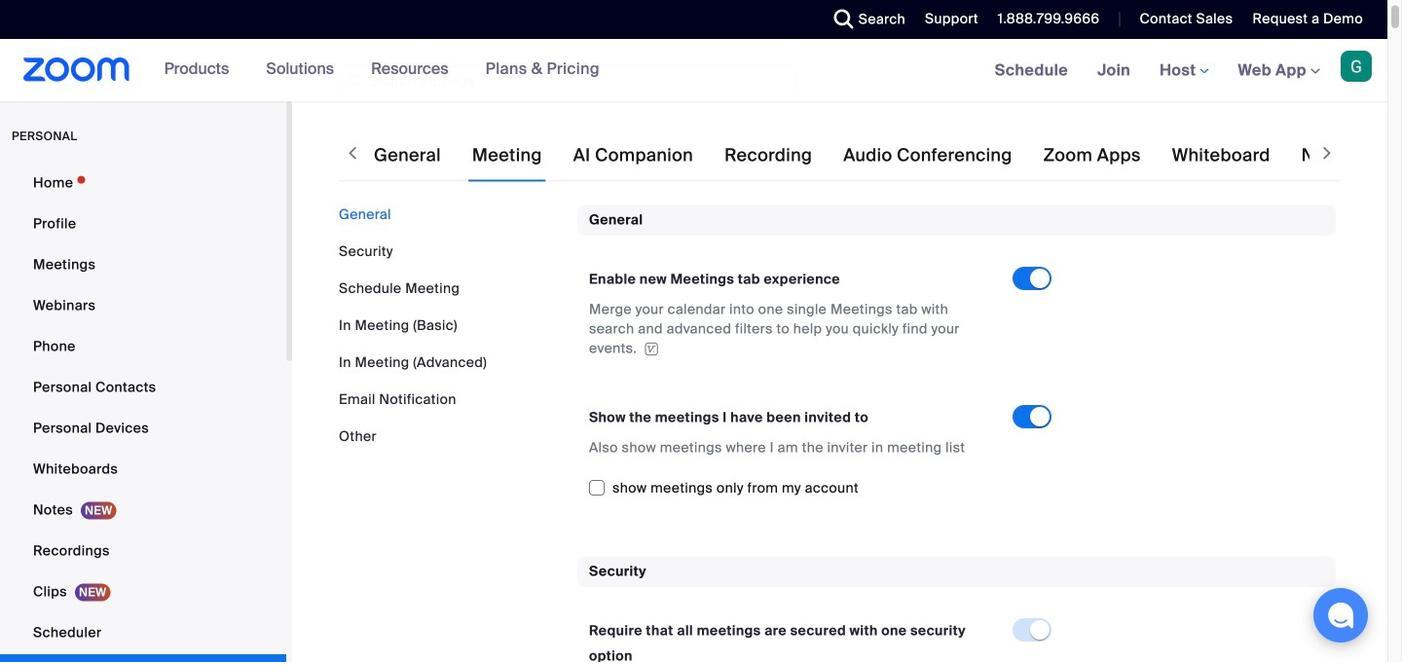 Task type: vqa. For each thing, say whether or not it's contained in the screenshot.
search settings text box at the top of page
yes



Task type: locate. For each thing, give the bounding box(es) containing it.
personal menu menu
[[0, 164, 286, 662]]

banner
[[0, 39, 1388, 103]]

meetings navigation
[[980, 39, 1388, 103]]

menu bar
[[339, 205, 563, 447]]

open chat image
[[1327, 602, 1355, 629]]

Search Settings text field
[[339, 66, 797, 97]]

application
[[589, 300, 995, 358]]

application inside general element
[[589, 300, 995, 358]]

security element
[[578, 557, 1336, 662]]



Task type: describe. For each thing, give the bounding box(es) containing it.
support version for enable new meetings tab experience image
[[642, 342, 661, 356]]

zoom logo image
[[23, 57, 130, 82]]

product information navigation
[[150, 39, 614, 101]]

tabs of my account settings page tab list
[[370, 128, 1402, 183]]

scroll right image
[[1318, 144, 1337, 163]]

scroll left image
[[343, 144, 362, 163]]

profile picture image
[[1341, 51, 1372, 82]]

general element
[[578, 205, 1336, 525]]



